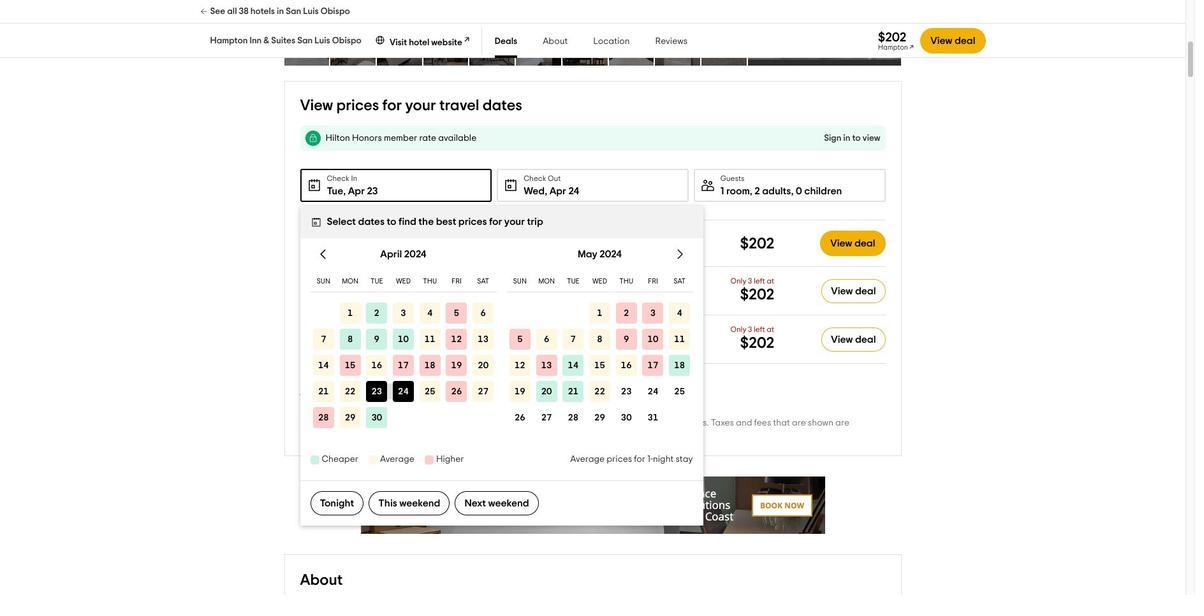 Task type: vqa. For each thing, say whether or not it's contained in the screenshot.
are
no



Task type: describe. For each thing, give the bounding box(es) containing it.
next month image
[[672, 247, 688, 262]]

row group for 2nd grid
[[507, 301, 693, 431]]

previous month image
[[315, 247, 331, 262]]

2 grid from the left
[[507, 239, 693, 431]]



Task type: locate. For each thing, give the bounding box(es) containing it.
1 grid from the left
[[310, 239, 496, 431]]

row group
[[310, 301, 496, 431], [507, 301, 693, 431]]

1 row group from the left
[[310, 301, 496, 431]]

1 horizontal spatial row group
[[507, 301, 693, 431]]

row
[[310, 271, 496, 293], [507, 271, 693, 293], [310, 301, 496, 327], [507, 301, 693, 327], [310, 327, 496, 353], [507, 327, 693, 353], [310, 353, 496, 379], [507, 353, 693, 379], [310, 379, 496, 405], [507, 379, 693, 405], [310, 405, 496, 431], [507, 405, 693, 431]]

grid
[[310, 239, 496, 431], [507, 239, 693, 431]]

0 horizontal spatial grid
[[310, 239, 496, 431]]

row group for 2nd grid from right
[[310, 301, 496, 431]]

1 horizontal spatial grid
[[507, 239, 693, 431]]

0 horizontal spatial row group
[[310, 301, 496, 431]]

2 row group from the left
[[507, 301, 693, 431]]

advertisement region
[[361, 477, 825, 534]]



